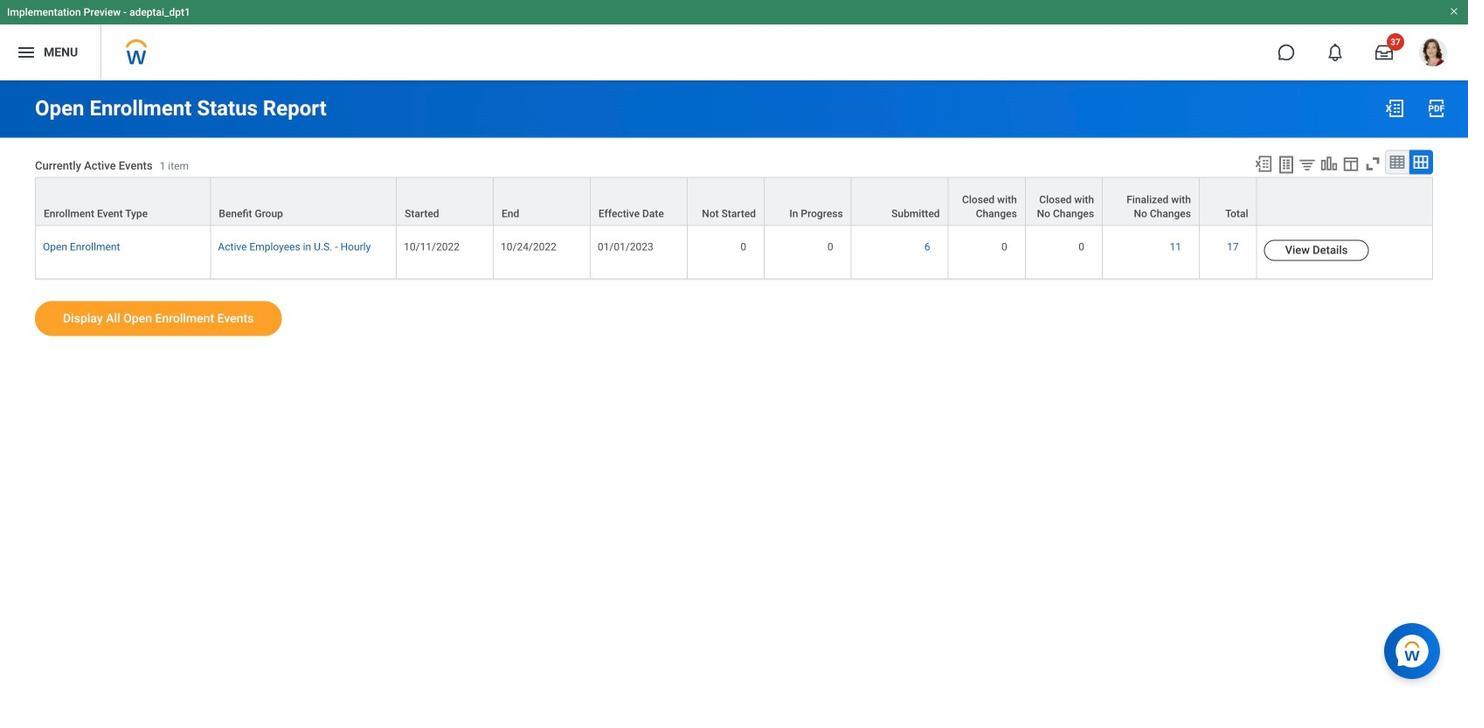 Task type: describe. For each thing, give the bounding box(es) containing it.
profile logan mcneil image
[[1419, 38, 1447, 70]]

click to view/edit grid preferences image
[[1342, 154, 1361, 173]]

expand table image
[[1412, 153, 1430, 171]]

2 row from the top
[[35, 226, 1433, 279]]

notifications large image
[[1327, 44, 1344, 61]]

select to filter grid data image
[[1298, 155, 1317, 173]]

open enrollment status report - expand/collapse chart image
[[1320, 154, 1339, 173]]



Task type: locate. For each thing, give the bounding box(es) containing it.
inbox large image
[[1376, 44, 1393, 61]]

1 row from the top
[[35, 177, 1433, 226]]

export to excel image
[[1384, 98, 1405, 119]]

export to worksheets image
[[1276, 154, 1297, 175]]

export to excel image
[[1254, 154, 1273, 173]]

fullscreen image
[[1363, 154, 1383, 173]]

toolbar
[[1246, 150, 1433, 177]]

close environment banner image
[[1449, 6, 1460, 17]]

banner
[[0, 0, 1468, 80]]

view printable version (pdf) image
[[1426, 98, 1447, 119]]

main content
[[0, 80, 1468, 352]]

table image
[[1389, 153, 1406, 171]]

justify image
[[16, 42, 37, 63]]

row
[[35, 177, 1433, 226], [35, 226, 1433, 279]]



Task type: vqa. For each thing, say whether or not it's contained in the screenshot.
5 for Learning - Workplace Safety Content
no



